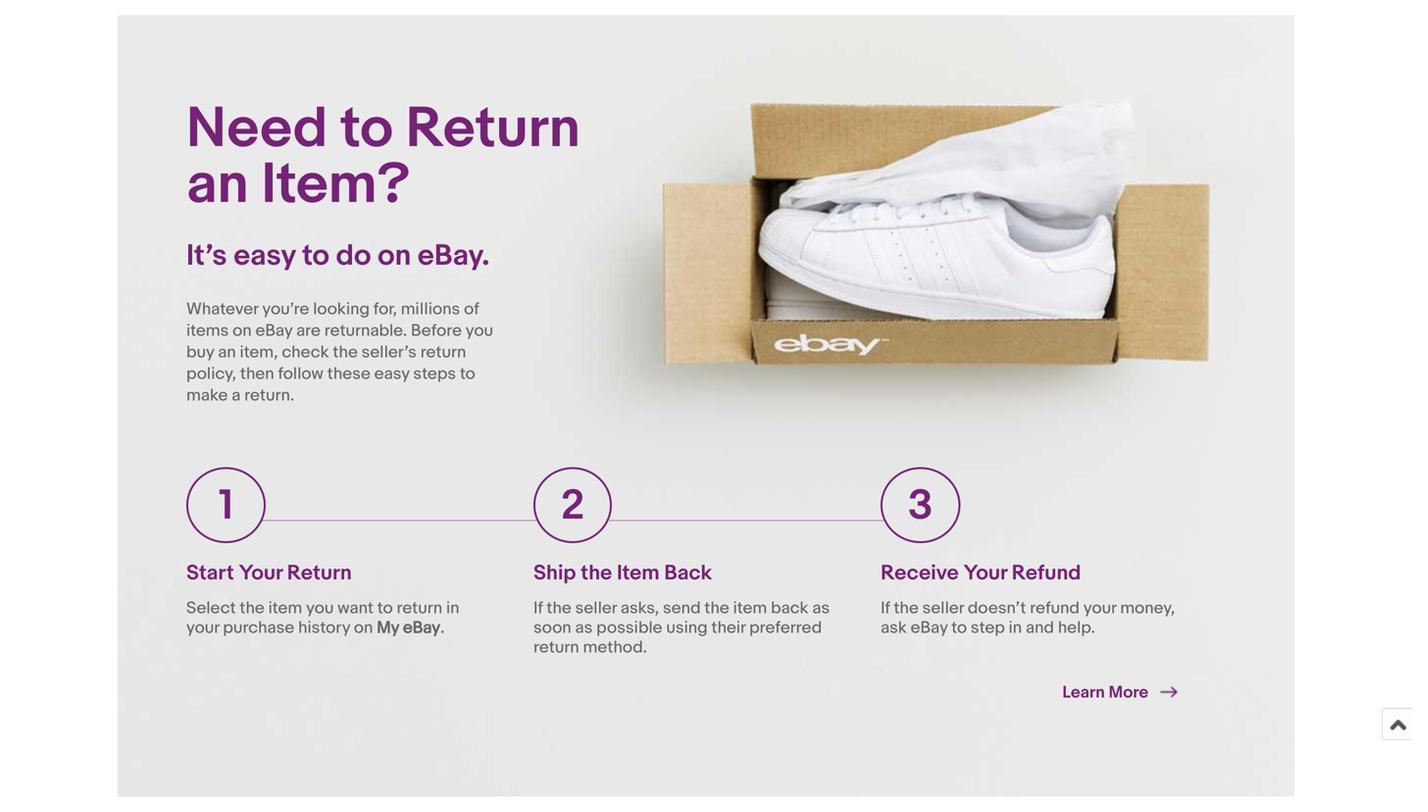 Task type: describe. For each thing, give the bounding box(es) containing it.
item?
[[261, 151, 410, 220]]

and
[[1026, 618, 1054, 639]]

to inside if the seller doesn't refund your money, ask ebay to step in and help.
[[952, 618, 967, 639]]

items
[[186, 321, 229, 341]]

it's
[[186, 238, 227, 274]]

receive your refund
[[881, 561, 1081, 586]]

2 horizontal spatial on
[[378, 238, 411, 274]]

.
[[441, 618, 445, 639]]

buy
[[186, 342, 214, 363]]

item inside select the item you want to return in your purchase history on my ebay .
[[268, 598, 302, 619]]

2
[[561, 481, 585, 532]]

return inside the whatever you're looking for, millions of items on ebay are returnable. before you buy an item, check the seller's return policy, then follow these easy steps to make a return.
[[420, 342, 466, 363]]

for,
[[374, 299, 397, 320]]

looking
[[313, 299, 370, 320]]

of
[[464, 299, 479, 320]]

you inside select the item you want to return in your purchase history on my ebay .
[[306, 598, 334, 619]]

using
[[666, 618, 708, 639]]

you inside the whatever you're looking for, millions of items on ebay are returnable. before you buy an item, check the seller's return policy, then follow these easy steps to make a return.
[[466, 321, 493, 341]]

in inside if the seller doesn't refund your money, ask ebay to step in and help.
[[1009, 618, 1022, 639]]

0 horizontal spatial as
[[575, 618, 593, 639]]

receive
[[881, 561, 959, 586]]

follow
[[278, 364, 324, 384]]

money,
[[1120, 598, 1175, 619]]

do
[[336, 238, 371, 274]]

returnable.
[[324, 321, 407, 341]]

soon
[[534, 618, 572, 639]]

1 horizontal spatial as
[[812, 598, 830, 619]]

my ebay link
[[377, 618, 441, 639]]

my
[[377, 618, 399, 639]]

return for need to return
[[406, 95, 581, 164]]

whatever you're looking for, millions of items on ebay are returnable. before you buy an item, check the seller's return policy, then follow these easy steps to make a return.
[[186, 299, 493, 406]]

3
[[908, 481, 933, 532]]

if the seller asks, send the item back as soon as possible using their preferred return method.
[[534, 598, 830, 658]]

a
[[232, 385, 241, 406]]

start
[[186, 561, 234, 586]]

ship
[[534, 561, 576, 586]]

send
[[663, 598, 701, 619]]

make
[[186, 385, 228, 406]]

an inside the whatever you're looking for, millions of items on ebay are returnable. before you buy an item, check the seller's return policy, then follow these easy steps to make a return.
[[218, 342, 236, 363]]

an item?
[[186, 151, 410, 220]]

learn more
[[1063, 683, 1160, 703]]

seller for to
[[923, 598, 964, 619]]

easy inside the whatever you're looking for, millions of items on ebay are returnable. before you buy an item, check the seller's return policy, then follow these easy steps to make a return.
[[374, 364, 410, 384]]

ship the item back
[[534, 561, 712, 586]]

1
[[219, 481, 233, 532]]

your inside if the seller doesn't refund your money, ask ebay to step in and help.
[[1084, 598, 1117, 619]]

the for if the seller asks, send the item back as soon as possible using their preferred return method.
[[547, 598, 572, 619]]

return for start your return
[[287, 561, 352, 586]]

more
[[1109, 683, 1149, 703]]

their
[[712, 618, 746, 639]]

refund
[[1012, 561, 1081, 586]]

on inside select the item you want to return in your purchase history on my ebay .
[[354, 618, 373, 639]]

ebay.
[[418, 238, 490, 274]]

asks,
[[621, 598, 659, 619]]

history
[[298, 618, 350, 639]]

it's easy to do on ebay.
[[186, 238, 490, 274]]

seller for soon
[[575, 598, 617, 619]]

these
[[327, 364, 371, 384]]

the right send
[[705, 598, 730, 619]]

ebay for whatever
[[255, 321, 293, 341]]

need to return
[[186, 95, 581, 164]]

your inside select the item you want to return in your purchase history on my ebay .
[[186, 618, 219, 639]]

step
[[971, 618, 1005, 639]]

refund
[[1030, 598, 1080, 619]]

back
[[664, 561, 712, 586]]



Task type: locate. For each thing, give the bounding box(es) containing it.
0 vertical spatial easy
[[234, 238, 296, 274]]

you
[[466, 321, 493, 341], [306, 598, 334, 619]]

0 horizontal spatial seller
[[575, 598, 617, 619]]

item inside if the seller asks, send the item back as soon as possible using their preferred return method.
[[733, 598, 767, 619]]

seller
[[575, 598, 617, 619], [923, 598, 964, 619]]

1 if from the left
[[534, 598, 543, 619]]

1 horizontal spatial seller
[[923, 598, 964, 619]]

seller up method.
[[575, 598, 617, 619]]

0 horizontal spatial in
[[446, 598, 460, 619]]

the
[[333, 342, 358, 363], [581, 561, 612, 586], [240, 598, 265, 619], [547, 598, 572, 619], [705, 598, 730, 619], [894, 598, 919, 619]]

item,
[[240, 342, 278, 363]]

return
[[406, 95, 581, 164], [287, 561, 352, 586]]

2 item from the left
[[733, 598, 767, 619]]

in right .
[[446, 598, 460, 619]]

to inside the whatever you're looking for, millions of items on ebay are returnable. before you buy an item, check the seller's return policy, then follow these easy steps to make a return.
[[460, 364, 475, 384]]

on up item,
[[233, 321, 252, 341]]

your down the start
[[186, 618, 219, 639]]

if
[[534, 598, 543, 619], [881, 598, 890, 619]]

0 horizontal spatial return
[[287, 561, 352, 586]]

1 horizontal spatial easy
[[374, 364, 410, 384]]

an up it's
[[186, 151, 249, 220]]

your up doesn't
[[964, 561, 1007, 586]]

if for if the seller asks, send the item back as soon as possible using their preferred return method.
[[534, 598, 543, 619]]

easy
[[234, 238, 296, 274], [374, 364, 410, 384]]

1 seller from the left
[[575, 598, 617, 619]]

preferred
[[750, 618, 822, 639]]

before
[[411, 321, 462, 341]]

ebay inside if the seller doesn't refund your money, ask ebay to step in and help.
[[911, 618, 948, 639]]

return.
[[244, 385, 294, 406]]

1 item from the left
[[268, 598, 302, 619]]

1 your from the left
[[239, 561, 282, 586]]

your for 3
[[964, 561, 1007, 586]]

the inside the whatever you're looking for, millions of items on ebay are returnable. before you buy an item, check the seller's return policy, then follow these easy steps to make a return.
[[333, 342, 358, 363]]

0 horizontal spatial ebay
[[255, 321, 293, 341]]

return
[[420, 342, 466, 363], [397, 598, 442, 619], [534, 638, 579, 658]]

seller down receive
[[923, 598, 964, 619]]

learn
[[1063, 683, 1105, 703]]

steps
[[413, 364, 456, 384]]

0 vertical spatial on
[[378, 238, 411, 274]]

2 vertical spatial return
[[534, 638, 579, 658]]

ask
[[881, 618, 907, 639]]

start your return
[[186, 561, 352, 586]]

as right back
[[812, 598, 830, 619]]

your for 1
[[239, 561, 282, 586]]

ebay for if
[[911, 618, 948, 639]]

an up 'policy,'
[[218, 342, 236, 363]]

easy up you're
[[234, 238, 296, 274]]

ebay right my
[[403, 618, 441, 639]]

item left back
[[733, 598, 767, 619]]

1 vertical spatial return
[[397, 598, 442, 619]]

0 horizontal spatial item
[[268, 598, 302, 619]]

1 horizontal spatial if
[[881, 598, 890, 619]]

as
[[812, 598, 830, 619], [575, 618, 593, 639]]

0 vertical spatial return
[[406, 95, 581, 164]]

as right soon
[[575, 618, 593, 639]]

1 horizontal spatial your
[[1084, 598, 1117, 619]]

possible
[[597, 618, 663, 639]]

the down 'start your return'
[[240, 598, 265, 619]]

on inside the whatever you're looking for, millions of items on ebay are returnable. before you buy an item, check the seller's return policy, then follow these easy steps to make a return.
[[233, 321, 252, 341]]

1 horizontal spatial ebay
[[403, 618, 441, 639]]

return left method.
[[534, 638, 579, 658]]

return right want
[[397, 598, 442, 619]]

ebay inside the whatever you're looking for, millions of items on ebay are returnable. before you buy an item, check the seller's return policy, then follow these easy steps to make a return.
[[255, 321, 293, 341]]

the for if the seller doesn't refund your money, ask ebay to step in and help.
[[894, 598, 919, 619]]

check
[[282, 342, 329, 363]]

2 horizontal spatial ebay
[[911, 618, 948, 639]]

you down of
[[466, 321, 493, 341]]

2 vertical spatial on
[[354, 618, 373, 639]]

1 horizontal spatial return
[[406, 95, 581, 164]]

1 horizontal spatial your
[[964, 561, 1007, 586]]

need
[[186, 95, 328, 164]]

your
[[1084, 598, 1117, 619], [186, 618, 219, 639]]

learn more link
[[1063, 683, 1178, 703]]

0 vertical spatial you
[[466, 321, 493, 341]]

back
[[771, 598, 809, 619]]

0 horizontal spatial your
[[239, 561, 282, 586]]

0 vertical spatial return
[[420, 342, 466, 363]]

the right ship at left
[[581, 561, 612, 586]]

the down receive
[[894, 598, 919, 619]]

ebay right ask
[[911, 618, 948, 639]]

in
[[446, 598, 460, 619], [1009, 618, 1022, 639]]

1 horizontal spatial on
[[354, 618, 373, 639]]

2 if from the left
[[881, 598, 890, 619]]

your right the start
[[239, 561, 282, 586]]

the for select the item you want to return in your purchase history on my ebay .
[[240, 598, 265, 619]]

select
[[186, 598, 236, 619]]

2 seller from the left
[[923, 598, 964, 619]]

2 your from the left
[[964, 561, 1007, 586]]

if the seller doesn't refund your money, ask ebay to step in and help.
[[881, 598, 1175, 639]]

you left want
[[306, 598, 334, 619]]

to
[[340, 95, 393, 164], [302, 238, 330, 274], [460, 364, 475, 384], [377, 598, 393, 619], [952, 618, 967, 639]]

return down before
[[420, 342, 466, 363]]

return inside select the item you want to return in your purchase history on my ebay .
[[397, 598, 442, 619]]

if down ship at left
[[534, 598, 543, 619]]

doesn't
[[968, 598, 1026, 619]]

if for if the seller doesn't refund your money, ask ebay to step in and help.
[[881, 598, 890, 619]]

0 horizontal spatial if
[[534, 598, 543, 619]]

easy down seller's
[[374, 364, 410, 384]]

0 horizontal spatial your
[[186, 618, 219, 639]]

to inside select the item you want to return in your purchase history on my ebay .
[[377, 598, 393, 619]]

1 horizontal spatial item
[[733, 598, 767, 619]]

in left and
[[1009, 618, 1022, 639]]

seller inside if the seller asks, send the item back as soon as possible using their preferred return method.
[[575, 598, 617, 619]]

1 horizontal spatial you
[[466, 321, 493, 341]]

millions
[[401, 299, 460, 320]]

whatever
[[186, 299, 258, 320]]

your right refund
[[1084, 598, 1117, 619]]

then
[[240, 364, 274, 384]]

select the item you want to return in your purchase history on my ebay .
[[186, 598, 460, 639]]

item
[[268, 598, 302, 619], [733, 598, 767, 619]]

you're
[[262, 299, 309, 320]]

0 horizontal spatial easy
[[234, 238, 296, 274]]

purchase
[[223, 618, 295, 639]]

0 horizontal spatial on
[[233, 321, 252, 341]]

item
[[617, 561, 660, 586]]

policy,
[[186, 364, 236, 384]]

1 horizontal spatial in
[[1009, 618, 1022, 639]]

1 vertical spatial return
[[287, 561, 352, 586]]

help.
[[1058, 618, 1096, 639]]

if inside if the seller doesn't refund your money, ask ebay to step in and help.
[[881, 598, 890, 619]]

your
[[239, 561, 282, 586], [964, 561, 1007, 586]]

ebay down you're
[[255, 321, 293, 341]]

1 vertical spatial easy
[[374, 364, 410, 384]]

0 horizontal spatial you
[[306, 598, 334, 619]]

an
[[186, 151, 249, 220], [218, 342, 236, 363]]

on right the do
[[378, 238, 411, 274]]

1 vertical spatial you
[[306, 598, 334, 619]]

ebay
[[255, 321, 293, 341], [403, 618, 441, 639], [911, 618, 948, 639]]

method.
[[583, 638, 647, 658]]

1 vertical spatial on
[[233, 321, 252, 341]]

on
[[378, 238, 411, 274], [233, 321, 252, 341], [354, 618, 373, 639]]

on left my
[[354, 618, 373, 639]]

the inside if the seller doesn't refund your money, ask ebay to step in and help.
[[894, 598, 919, 619]]

seller's
[[362, 342, 417, 363]]

want
[[338, 598, 374, 619]]

the inside select the item you want to return in your purchase history on my ebay .
[[240, 598, 265, 619]]

if down receive
[[881, 598, 890, 619]]

if inside if the seller asks, send the item back as soon as possible using their preferred return method.
[[534, 598, 543, 619]]

ebay inside select the item you want to return in your purchase history on my ebay .
[[403, 618, 441, 639]]

1 vertical spatial an
[[218, 342, 236, 363]]

the down ship at left
[[547, 598, 572, 619]]

are
[[296, 321, 321, 341]]

the up these on the top left
[[333, 342, 358, 363]]

item down 'start your return'
[[268, 598, 302, 619]]

return inside if the seller asks, send the item back as soon as possible using their preferred return method.
[[534, 638, 579, 658]]

the for ship the item back
[[581, 561, 612, 586]]

0 vertical spatial an
[[186, 151, 249, 220]]

in inside select the item you want to return in your purchase history on my ebay .
[[446, 598, 460, 619]]

seller inside if the seller doesn't refund your money, ask ebay to step in and help.
[[923, 598, 964, 619]]



Task type: vqa. For each thing, say whether or not it's contained in the screenshot.
the topmost Guaranteed
no



